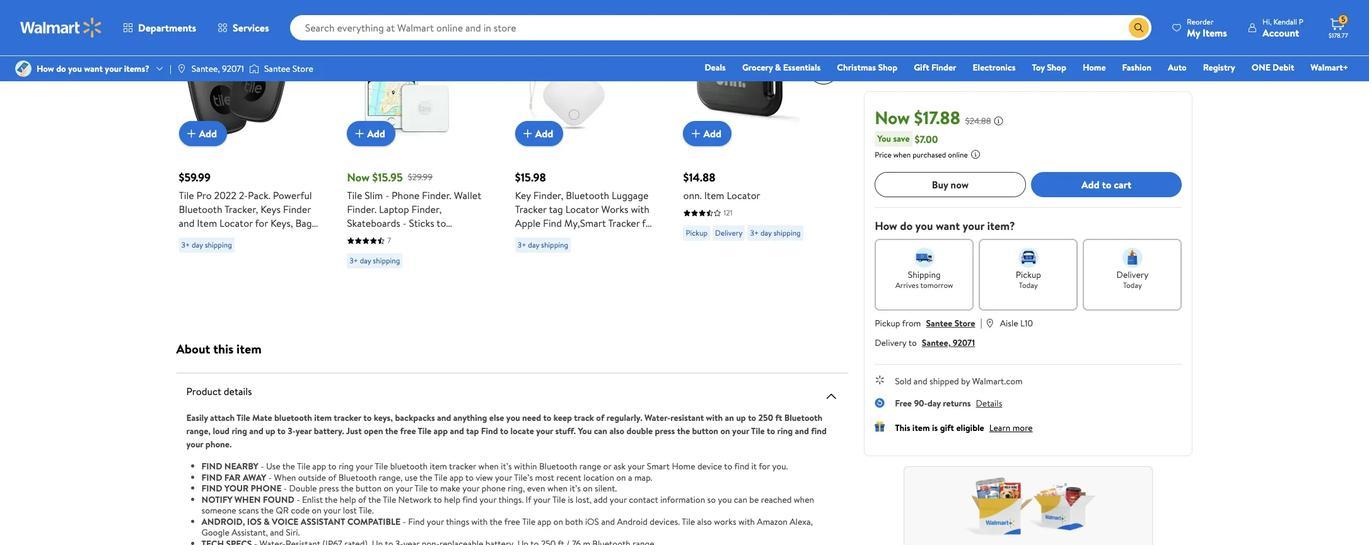 Task type: vqa. For each thing, say whether or not it's contained in the screenshot.
MSJUHEG Closet Organizers And Storage Storage Bins Automatic Recovery Reel Storage Box Cord Free Manager Data Cable Storage Organization And Storage D image
no



Task type: describe. For each thing, give the bounding box(es) containing it.
key
[[515, 189, 531, 202]]

1 horizontal spatial home
[[1083, 61, 1106, 74]]

for inside find nearby - use the tile app to ring your tile bluetooth item tracker when it's within bluetooth range or ask your smart home device to find it for you. find far away - when outside of bluetooth range, use the tile app to view your tile's most recent location on a map. find your phone - double press the button on your tile to make your phone ring, even when it's on silent.
[[759, 460, 770, 473]]

how for how do you want your items?
[[37, 62, 54, 75]]

0 horizontal spatial santee
[[264, 62, 290, 75]]

app left view at left
[[450, 472, 464, 484]]

tomorrow
[[921, 280, 953, 291]]

to right outside
[[328, 460, 337, 473]]

- left double
[[284, 483, 287, 495]]

sold
[[895, 375, 912, 388]]

delivery today
[[1117, 269, 1149, 291]]

store inside pickup from santee store |
[[955, 317, 976, 330]]

mate
[[252, 412, 272, 425]]

add button for $15.98
[[515, 121, 564, 146]]

water- inside $59.99 tile pro 2022 2-pack. powerful bluetooth tracker, keys finder and item locator for keys, bags, and more; up to 400 ft range. water-resistant. phone finder. ios and android compatible.
[[179, 244, 209, 258]]

keys,
[[374, 412, 393, 425]]

alexa,
[[790, 516, 813, 528]]

 image for santee store
[[249, 62, 259, 75]]

to up open
[[364, 412, 372, 425]]

double
[[627, 425, 653, 438]]

free
[[895, 397, 912, 410]]

finder inside $59.99 tile pro 2022 2-pack. powerful bluetooth tracker, keys finder and item locator for keys, bags, and more; up to 400 ft range. water-resistant. phone finder. ios and android compatible.
[[283, 202, 311, 216]]

90-
[[914, 397, 928, 410]]

your right ask
[[628, 460, 645, 473]]

on inside easily attach tile mate bluetooth item tracker to keys, backpacks and anything else you need to keep track of regularly. water-resistant with an up to 250 ft bluetooth range, loud ring and up to 3-year battery. just open the free tile app and tap find to locate your stuff. you can also double press the button on your tile to ring and find your phone.
[[721, 425, 730, 438]]

with right things
[[471, 516, 488, 528]]

now $17.88
[[875, 105, 961, 130]]

so
[[707, 494, 716, 506]]

1 horizontal spatial 3+ day shipping
[[350, 255, 400, 266]]

range.
[[283, 230, 312, 244]]

do for how do you want your items?
[[56, 62, 66, 75]]

today for delivery
[[1123, 280, 1142, 291]]

bluetooth inside find nearby - use the tile app to ring your tile bluetooth item tracker when it's within bluetooth range or ask your smart home device to find it for you. find far away - when outside of bluetooth range, use the tile app to view your tile's most recent location on a map. find your phone - double press the button on your tile to make your phone ring, even when it's on silent.
[[390, 460, 428, 473]]

an
[[725, 412, 734, 425]]

up
[[225, 230, 238, 244]]

2 horizontal spatial 3+ day shipping
[[750, 228, 801, 238]]

0 horizontal spatial up
[[266, 425, 275, 438]]

finder, inside $15.98 key finder, bluetooth luggage tracker tag locator works with apple find my,smart tracker for suitcase, bag, backpack, wallet 3+ day shipping
[[533, 189, 563, 202]]

laptop
[[379, 202, 409, 216]]

to left keep
[[543, 412, 552, 425]]

0 vertical spatial up
[[736, 412, 746, 425]]

intent image for pickup image
[[1019, 248, 1039, 268]]

ios inside $59.99 tile pro 2022 2-pack. powerful bluetooth tracker, keys finder and item locator for keys, bags, and more; up to 400 ft range. water-resistant. phone finder. ios and android compatible.
[[179, 258, 195, 272]]

1 horizontal spatial it's
[[570, 483, 581, 495]]

keep
[[554, 412, 572, 425]]

to left 3-
[[277, 425, 286, 438]]

tile right when
[[297, 460, 310, 473]]

press inside find nearby - use the tile app to ring your tile bluetooth item tracker when it's within bluetooth range or ask your smart home device to find it for you. find far away - when outside of bluetooth range, use the tile app to view your tile's most recent location on a map. find your phone - double press the button on your tile to make your phone ring, even when it's on silent.
[[319, 483, 339, 495]]

backpack,
[[577, 230, 621, 244]]

you.
[[772, 460, 788, 473]]

more
[[1013, 422, 1033, 435]]

shop for christmas shop
[[878, 61, 898, 74]]

2 horizontal spatial ring
[[777, 425, 793, 438]]

$15.95
[[372, 170, 403, 185]]

gift finder
[[914, 61, 957, 74]]

- left sticks
[[403, 216, 407, 230]]

walmart+ link
[[1305, 61, 1354, 74]]

my
[[1187, 26, 1201, 39]]

search icon image
[[1134, 23, 1144, 33]]

your inside - find your things with the free tile app on both ios and android devices. tile also works with amazon alexa, google assistant, and siri.
[[427, 516, 444, 528]]

works
[[601, 202, 629, 216]]

you up intent image for shipping
[[916, 218, 933, 234]]

tracker inside find nearby - use the tile app to ring your tile bluetooth item tracker when it's within bluetooth range or ask your smart home device to find it for you. find far away - when outside of bluetooth range, use the tile app to view your tile's most recent location on a map. find your phone - double press the button on your tile to make your phone ring, even when it's on silent.
[[449, 460, 476, 473]]

tile left 'make'
[[415, 483, 428, 495]]

notify
[[202, 494, 232, 506]]

you down walmart image at the left top of the page
[[68, 62, 82, 75]]

powerful
[[273, 189, 312, 202]]

your down an
[[732, 425, 749, 438]]

0 vertical spatial finder
[[932, 61, 957, 74]]

on left a
[[616, 472, 626, 484]]

add to cart image for $14.88
[[688, 126, 704, 141]]

network
[[398, 494, 432, 506]]

to down 250
[[767, 425, 775, 438]]

easily attach tile mate bluetooth item tracker to keys, backpacks and anything else you need to keep track of regularly. water-resistant with an up to 250 ft bluetooth range, loud ring and up to 3-year battery. just open the free tile app and tap find to locate your stuff. you can also double press the button on your tile to ring and find your phone.
[[186, 412, 827, 451]]

tile's
[[514, 472, 533, 484]]

your left item?
[[963, 218, 985, 234]]

Walmart Site-Wide search field
[[290, 15, 1152, 40]]

range, inside find nearby - use the tile app to ring your tile bluetooth item tracker when it's within bluetooth range or ask your smart home device to find it for you. find far away - when outside of bluetooth range, use the tile app to view your tile's most recent location on a map. find your phone - double press the button on your tile to make your phone ring, even when it's on silent.
[[379, 472, 403, 484]]

your right view at left
[[495, 472, 512, 484]]

now for now $15.95 $29.99 tile slim - phone finder. wallet finder. laptop finder, skateboards - sticks to anything locator - non-retail packaging - 1 pack
[[347, 170, 370, 185]]

finder. inside $59.99 tile pro 2022 2-pack. powerful bluetooth tracker, keys finder and item locator for keys, bags, and more; up to 400 ft range. water-resistant. phone finder. ios and android compatible.
[[283, 244, 313, 258]]

can inside easily attach tile mate bluetooth item tracker to keys, backpacks and anything else you need to keep track of regularly. water-resistant with an up to 250 ft bluetooth range, loud ring and up to 3-year battery. just open the free tile app and tap find to locate your stuff. you can also double press the button on your tile to ring and find your phone.
[[594, 425, 608, 438]]

you save $7.00
[[878, 132, 938, 146]]

with right 'works'
[[739, 516, 755, 528]]

you inside you save $7.00
[[878, 132, 891, 145]]

deals
[[705, 61, 726, 74]]

phone
[[482, 483, 506, 495]]

reached
[[761, 494, 792, 506]]

0 vertical spatial store
[[293, 62, 313, 75]]

to inside button
[[1102, 178, 1112, 192]]

things.
[[499, 494, 524, 506]]

phone
[[251, 483, 282, 495]]

location
[[584, 472, 614, 484]]

need
[[522, 412, 541, 425]]

bag,
[[556, 230, 575, 244]]

santee, 92071
[[192, 62, 244, 75]]

2 help from the left
[[444, 494, 461, 506]]

add to favorites list, tile pro 2022 2-pack. powerful bluetooth tracker, keys finder and item locator for keys, bags, and more; up to 400 ft range. water-resistant. phone finder. ios and android compatible. image
[[276, 24, 291, 40]]

also inside easily attach tile mate bluetooth item tracker to keys, backpacks and anything else you need to keep track of regularly. water-resistant with an up to 250 ft bluetooth range, loud ring and up to 3-year battery. just open the free tile app and tap find to locate your stuff. you can also double press the button on your tile to ring and find your phone.
[[610, 425, 625, 438]]

keys,
[[271, 216, 293, 230]]

add button for $59.99
[[179, 121, 227, 146]]

wallet inside $15.98 key finder, bluetooth luggage tracker tag locator works with apple find my,smart tracker for suitcase, bag, backpack, wallet 3+ day shipping
[[623, 230, 651, 244]]

suitcase,
[[515, 230, 554, 244]]

when
[[234, 494, 261, 506]]

toy
[[1032, 61, 1045, 74]]

loud
[[213, 425, 230, 438]]

1 find from the top
[[202, 460, 222, 473]]

on left add
[[583, 483, 593, 495]]

fashion
[[1123, 61, 1152, 74]]

$14.88 onn. item locator
[[683, 170, 761, 202]]

onn. item locator image
[[683, 19, 801, 136]]

product group containing $59.99
[[179, 0, 319, 274]]

use
[[405, 472, 418, 484]]

gifting made easy image
[[875, 422, 885, 432]]

also inside - find your things with the free tile app on both ios and android devices. tile also works with amazon alexa, google assistant, and siri.
[[697, 516, 712, 528]]

hi,
[[1263, 16, 1272, 27]]

tile down recent
[[552, 494, 566, 506]]

backpacks
[[395, 412, 435, 425]]

bluetooth up lost
[[339, 472, 377, 484]]

button inside easily attach tile mate bluetooth item tracker to keys, backpacks and anything else you need to keep track of regularly. water-resistant with an up to 250 ft bluetooth range, loud ring and up to 3-year battery. just open the free tile app and tap find to locate your stuff. you can also double press the button on your tile to ring and find your phone.
[[692, 425, 719, 438]]

of inside - enlist the help of the tile network to help find your things. if your tile is lost, add your contact information so you can be reached when someone scans the qr code on your lost tile.
[[358, 494, 366, 506]]

product details image
[[824, 389, 839, 404]]

item?
[[987, 218, 1015, 234]]

3-
[[288, 425, 296, 438]]

1 vertical spatial &
[[264, 516, 270, 528]]

product group containing $14.88
[[683, 0, 824, 274]]

gift
[[940, 422, 954, 435]]

now for now $17.88
[[875, 105, 910, 130]]

device
[[698, 460, 722, 473]]

enlist
[[302, 494, 323, 506]]

non-
[[431, 230, 454, 244]]

free inside - find your things with the free tile app on both ios and android devices. tile also works with amazon alexa, google assistant, and siri.
[[505, 516, 520, 528]]

key finder, bluetooth luggage tracker tag locator works with apple find my,smart tracker for suitcase, bag, backpack, wallet image
[[515, 19, 633, 136]]

- find your things with the free tile app on both ios and android devices. tile also works with amazon alexa, google assistant, and siri.
[[202, 516, 813, 539]]

open
[[364, 425, 383, 438]]

0 vertical spatial 92071
[[222, 62, 244, 75]]

1 horizontal spatial is
[[932, 422, 938, 435]]

on left use
[[384, 483, 393, 495]]

to inside $59.99 tile pro 2022 2-pack. powerful bluetooth tracker, keys finder and item locator for keys, bags, and more; up to 400 ft range. water-resistant. phone finder. ios and android compatible.
[[240, 230, 250, 244]]

reorder
[[1187, 16, 1214, 27]]

pickup for pickup today
[[1016, 269, 1041, 281]]

your right the if
[[534, 494, 551, 506]]

0 horizontal spatial tracker
[[515, 202, 547, 216]]

electronics link
[[967, 61, 1022, 74]]

learn more button
[[990, 422, 1033, 435]]

locator inside $15.98 key finder, bluetooth luggage tracker tag locator works with apple find my,smart tracker for suitcase, bag, backpack, wallet 3+ day shipping
[[566, 202, 599, 216]]

be
[[750, 494, 759, 506]]

packaging
[[347, 244, 391, 258]]

grocery & essentials link
[[737, 61, 827, 74]]

departments button
[[112, 13, 207, 43]]

0 horizontal spatial santee,
[[192, 62, 220, 75]]

3+ down anything
[[350, 255, 358, 266]]

this
[[895, 422, 911, 435]]

tile right use
[[434, 472, 448, 484]]

ft inside easily attach tile mate bluetooth item tracker to keys, backpacks and anything else you need to keep track of regularly. water-resistant with an up to 250 ft bluetooth range, loud ring and up to 3-year battery. just open the free tile app and tap find to locate your stuff. you can also double press the button on your tile to ring and find your phone.
[[776, 412, 782, 425]]

tile left network
[[383, 494, 396, 506]]

your down open
[[356, 460, 373, 473]]

to left 250
[[748, 412, 756, 425]]

- left non-
[[425, 230, 429, 244]]

3+ down "$14.88 onn. item locator"
[[750, 228, 759, 238]]

eligible
[[957, 422, 985, 435]]

pickup for pickup
[[686, 228, 708, 238]]

tile left mate
[[237, 412, 250, 425]]

your right 'make'
[[463, 483, 480, 495]]

app inside - find your things with the free tile app on both ios and android devices. tile also works with amazon alexa, google assistant, and siri.
[[538, 516, 551, 528]]

shop for toy shop
[[1047, 61, 1067, 74]]

$7.00
[[915, 132, 938, 146]]

when right even
[[547, 483, 568, 495]]

1 horizontal spatial |
[[981, 316, 983, 330]]

2 horizontal spatial finder.
[[422, 189, 452, 202]]

3+ left more;
[[181, 240, 190, 250]]

item right this
[[913, 422, 930, 435]]

add to cart
[[1082, 178, 1132, 192]]

for for $59.99
[[255, 216, 268, 230]]

wallet inside now $15.95 $29.99 tile slim - phone finder. wallet finder. laptop finder, skateboards - sticks to anything locator - non-retail packaging - 1 pack
[[454, 189, 481, 202]]

bluetooth inside $15.98 key finder, bluetooth luggage tracker tag locator works with apple find my,smart tracker for suitcase, bag, backpack, wallet 3+ day shipping
[[566, 189, 609, 202]]

aisle
[[1000, 317, 1019, 330]]

about this item
[[176, 341, 262, 358]]

tile down information
[[682, 516, 695, 528]]

$14.88
[[683, 170, 716, 185]]

add left cart
[[1082, 178, 1100, 192]]

my,smart
[[564, 216, 606, 230]]

item inside $59.99 tile pro 2022 2-pack. powerful bluetooth tracker, keys finder and item locator for keys, bags, and more; up to 400 ft range. water-resistant. phone finder. ios and android compatible.
[[197, 216, 217, 230]]

0 vertical spatial |
[[170, 62, 171, 75]]

bluetooth inside easily attach tile mate bluetooth item tracker to keys, backpacks and anything else you need to keep track of regularly. water-resistant with an up to 250 ft bluetooth range, loud ring and up to 3-year battery. just open the free tile app and tap find to locate your stuff. you can also double press the button on your tile to ring and find your phone.
[[785, 412, 823, 425]]

product details
[[186, 385, 252, 399]]

next slide for customers also considered list image
[[809, 54, 839, 85]]

services
[[233, 21, 269, 35]]

with inside easily attach tile mate bluetooth item tracker to keys, backpacks and anything else you need to keep track of regularly. water-resistant with an up to 250 ft bluetooth range, loud ring and up to 3-year battery. just open the free tile app and tap find to locate your stuff. you can also double press the button on your tile to ring and find your phone.
[[706, 412, 723, 425]]

debit
[[1273, 61, 1295, 74]]

item inside "$14.88 onn. item locator"
[[704, 189, 725, 202]]

bluetooth inside $59.99 tile pro 2022 2-pack. powerful bluetooth tracker, keys finder and item locator for keys, bags, and more; up to 400 ft range. water-resistant. phone finder. ios and android compatible.
[[179, 202, 222, 216]]

items
[[1203, 26, 1227, 39]]

to left 'make'
[[430, 483, 438, 495]]

tile down 250
[[751, 425, 765, 438]]

item right "this"
[[237, 341, 262, 358]]

range, inside easily attach tile mate bluetooth item tracker to keys, backpacks and anything else you need to keep track of regularly. water-resistant with an up to 250 ft bluetooth range, loud ring and up to 3-year battery. just open the free tile app and tap find to locate your stuff. you can also double press the button on your tile to ring and find your phone.
[[186, 425, 211, 438]]

to down from
[[909, 337, 917, 349]]

when down 'save'
[[894, 149, 911, 160]]

santee, 92071 button
[[922, 337, 975, 349]]

add
[[594, 494, 608, 506]]

make
[[440, 483, 460, 495]]

pickup from santee store |
[[875, 316, 983, 330]]

just
[[346, 425, 362, 438]]

1
[[400, 244, 403, 258]]

to right device
[[724, 460, 733, 473]]

your left phone.
[[186, 438, 203, 451]]

use
[[266, 460, 280, 473]]

add to favorites list, tile slim - phone finder. wallet finder. laptop finder, skateboards - sticks to anything locator - non-retail packaging - 1 pack image
[[444, 24, 459, 40]]

tile left use
[[375, 460, 388, 473]]

double
[[289, 483, 317, 495]]

save
[[893, 132, 910, 145]]

app inside easily attach tile mate bluetooth item tracker to keys, backpacks and anything else you need to keep track of regularly. water-resistant with an up to 250 ft bluetooth range, loud ring and up to 3-year battery. just open the free tile app and tap find to locate your stuff. you can also double press the button on your tile to ring and find your phone.
[[434, 425, 448, 438]]

tile down the if
[[522, 516, 536, 528]]

0 horizontal spatial it's
[[501, 460, 512, 473]]



Task type: locate. For each thing, give the bounding box(es) containing it.
item inside easily attach tile mate bluetooth item tracker to keys, backpacks and anything else you need to keep track of regularly. water-resistant with an up to 250 ft bluetooth range, loud ring and up to 3-year battery. just open the free tile app and tap find to locate your stuff. you can also double press the button on your tile to ring and find your phone.
[[314, 412, 332, 425]]

most
[[535, 472, 554, 484]]

0 vertical spatial phone
[[392, 189, 420, 202]]

0 vertical spatial of
[[596, 412, 605, 425]]

easily
[[186, 412, 208, 425]]

&
[[775, 61, 781, 74], [264, 516, 270, 528]]

1 vertical spatial is
[[568, 494, 574, 506]]

locator inside now $15.95 $29.99 tile slim - phone finder. wallet finder. laptop finder, skateboards - sticks to anything locator - non-retail packaging - 1 pack
[[389, 230, 423, 244]]

1 horizontal spatial help
[[444, 494, 461, 506]]

from
[[902, 317, 921, 330]]

4 product group from the left
[[683, 0, 824, 274]]

0 horizontal spatial you
[[578, 425, 592, 438]]

find inside find nearby - use the tile app to ring your tile bluetooth item tracker when it's within bluetooth range or ask your smart home device to find it for you. find far away - when outside of bluetooth range, use the tile app to view your tile's most recent location on a map. find your phone - double press the button on your tile to make your phone ring, even when it's on silent.
[[735, 460, 749, 473]]

on right code
[[312, 505, 322, 517]]

0 vertical spatial free
[[400, 425, 416, 438]]

now $15.95 $29.99 tile slim - phone finder. wallet finder. laptop finder, skateboards - sticks to anything locator - non-retail packaging - 1 pack
[[347, 170, 481, 258]]

3+ inside $15.98 key finder, bluetooth luggage tracker tag locator works with apple find my,smart tracker for suitcase, bag, backpack, wallet 3+ day shipping
[[518, 240, 526, 250]]

- left 1
[[394, 244, 397, 258]]

5 $178.77
[[1329, 14, 1348, 40]]

1 horizontal spatial tracker
[[449, 460, 476, 473]]

to inside - enlist the help of the tile network to help find your things. if your tile is lost, add your contact information so you can be reached when someone scans the qr code on your lost tile.
[[434, 494, 442, 506]]

wallet down works
[[623, 230, 651, 244]]

christmas
[[837, 61, 876, 74]]

add to cart button
[[1031, 172, 1182, 197]]

0 horizontal spatial for
[[255, 216, 268, 230]]

for inside $59.99 tile pro 2022 2-pack. powerful bluetooth tracker, keys finder and item locator for keys, bags, and more; up to 400 ft range. water-resistant. phone finder. ios and android compatible.
[[255, 216, 268, 230]]

now up slim
[[347, 170, 370, 185]]

one debit link
[[1246, 61, 1300, 74]]

find right 'make'
[[462, 494, 477, 506]]

1 horizontal spatial pickup
[[875, 317, 900, 330]]

notify when found
[[202, 494, 294, 506]]

shipping arrives tomorrow
[[896, 269, 953, 291]]

registry link
[[1198, 61, 1241, 74]]

buy
[[932, 178, 948, 192]]

0 horizontal spatial store
[[293, 62, 313, 75]]

help up things
[[444, 494, 461, 506]]

scans
[[238, 505, 259, 517]]

2 add to cart image from the left
[[688, 126, 704, 141]]

 image for santee, 92071
[[177, 64, 187, 74]]

registry
[[1203, 61, 1236, 74]]

tap
[[466, 425, 479, 438]]

- inside - enlist the help of the tile network to help find your things. if your tile is lost, add your contact information so you can be reached when someone scans the qr code on your lost tile.
[[297, 494, 300, 506]]

3+
[[750, 228, 759, 238], [181, 240, 190, 250], [518, 240, 526, 250], [350, 255, 358, 266]]

how for how do you want your item?
[[875, 218, 898, 234]]

map.
[[635, 472, 653, 484]]

on
[[721, 425, 730, 438], [616, 472, 626, 484], [384, 483, 393, 495], [583, 483, 593, 495], [312, 505, 322, 517], [554, 516, 563, 528]]

to left cart
[[1102, 178, 1112, 192]]

1 horizontal spatial how
[[875, 218, 898, 234]]

3 add button from the left
[[515, 121, 564, 146]]

0 horizontal spatial pickup
[[686, 228, 708, 238]]

add for $14.88
[[704, 127, 722, 141]]

find up someone
[[202, 483, 222, 495]]

add for $15.98
[[535, 127, 553, 141]]

now
[[951, 178, 969, 192]]

you up price
[[878, 132, 891, 145]]

bluetooth up even
[[539, 460, 577, 473]]

1 horizontal spatial delivery
[[875, 337, 907, 349]]

1 vertical spatial water-
[[645, 412, 671, 425]]

0 horizontal spatial |
[[170, 62, 171, 75]]

1 horizontal spatial finder,
[[533, 189, 563, 202]]

arrives
[[896, 280, 919, 291]]

0 vertical spatial tracker
[[334, 412, 361, 425]]

1 horizontal spatial ft
[[776, 412, 782, 425]]

price
[[875, 149, 892, 160]]

find
[[202, 460, 222, 473], [202, 472, 222, 484], [202, 483, 222, 495]]

to right network
[[434, 494, 442, 506]]

services button
[[207, 13, 280, 43]]

1 vertical spatial do
[[900, 218, 913, 234]]

item
[[704, 189, 725, 202], [197, 216, 217, 230]]

ring inside find nearby - use the tile app to ring your tile bluetooth item tracker when it's within bluetooth range or ask your smart home device to find it for you. find far away - when outside of bluetooth range, use the tile app to view your tile's most recent location on a map. find your phone - double press the button on your tile to make your phone ring, even when it's on silent.
[[339, 460, 354, 473]]

0 horizontal spatial now
[[347, 170, 370, 185]]

home right smart
[[672, 460, 695, 473]]

want for items?
[[84, 62, 103, 75]]

for right it
[[759, 460, 770, 473]]

finder. down the bags,
[[283, 244, 313, 258]]

2 find from the top
[[202, 472, 222, 484]]

pickup today
[[1016, 269, 1041, 291]]

1 horizontal spatial &
[[775, 61, 781, 74]]

0 vertical spatial 3+ day shipping
[[750, 228, 801, 238]]

tracker down luggage
[[608, 216, 640, 230]]

phone.
[[206, 438, 232, 451]]

1 horizontal spatial finder.
[[347, 202, 377, 216]]

0 horizontal spatial do
[[56, 62, 66, 75]]

1 vertical spatial 3+ day shipping
[[181, 240, 232, 250]]

bluetooth up more;
[[179, 202, 222, 216]]

1 add to cart image from the left
[[352, 126, 367, 141]]

2 horizontal spatial delivery
[[1117, 269, 1149, 281]]

also
[[610, 425, 625, 438], [697, 516, 712, 528]]

1 horizontal spatial button
[[692, 425, 719, 438]]

1 horizontal spatial bluetooth
[[390, 460, 428, 473]]

add to cart image for now
[[352, 126, 367, 141]]

button down resistant
[[692, 425, 719, 438]]

2022
[[214, 189, 236, 202]]

deals link
[[699, 61, 732, 74]]

$59.99 tile pro 2022 2-pack. powerful bluetooth tracker, keys finder and item locator for keys, bags, and more; up to 400 ft range. water-resistant. phone finder. ios and android compatible.
[[179, 170, 319, 272]]

add up $14.88
[[704, 127, 722, 141]]

& right 'ios'
[[264, 516, 270, 528]]

legal information image
[[971, 149, 981, 160]]

online
[[948, 149, 968, 160]]

 image
[[15, 61, 32, 77], [249, 62, 259, 75], [177, 64, 187, 74]]

1 horizontal spatial store
[[955, 317, 976, 330]]

find inside easily attach tile mate bluetooth item tracker to keys, backpacks and anything else you need to keep track of regularly. water-resistant with an up to 250 ft bluetooth range, loud ring and up to 3-year battery. just open the free tile app and tap find to locate your stuff. you can also double press the button on your tile to ring and find your phone.
[[811, 425, 827, 438]]

1 vertical spatial android
[[617, 516, 648, 528]]

press
[[655, 425, 675, 438], [319, 483, 339, 495]]

1 vertical spatial bluetooth
[[390, 460, 428, 473]]

now up 'save'
[[875, 105, 910, 130]]

Search search field
[[290, 15, 1152, 40]]

today down intent image for delivery
[[1123, 280, 1142, 291]]

up
[[736, 412, 746, 425], [266, 425, 275, 438]]

0 horizontal spatial 3+ day shipping
[[181, 240, 232, 250]]

0 horizontal spatial can
[[594, 425, 608, 438]]

up down mate
[[266, 425, 275, 438]]

tracker,
[[224, 202, 258, 216]]

-
[[386, 189, 389, 202], [403, 216, 407, 230], [425, 230, 429, 244], [394, 244, 397, 258], [261, 460, 264, 473], [269, 472, 272, 484], [284, 483, 287, 495], [297, 494, 300, 506], [403, 516, 406, 528]]

0 vertical spatial now
[[875, 105, 910, 130]]

 image down walmart image at the left top of the page
[[15, 61, 32, 77]]

now
[[875, 105, 910, 130], [347, 170, 370, 185]]

you inside - enlist the help of the tile network to help find your things. if your tile is lost, add your contact information so you can be reached when someone scans the qr code on your lost tile.
[[718, 494, 732, 506]]

when
[[274, 472, 296, 484]]

learn more about strikethrough prices image
[[994, 116, 1004, 126]]

1 horizontal spatial tracker
[[608, 216, 640, 230]]

item
[[237, 341, 262, 358], [314, 412, 332, 425], [913, 422, 930, 435], [430, 460, 447, 473]]

works
[[714, 516, 737, 528]]

press right the double
[[655, 425, 675, 438]]

tracker inside easily attach tile mate bluetooth item tracker to keys, backpacks and anything else you need to keep track of regularly. water-resistant with an up to 250 ft bluetooth range, loud ring and up to 3-year battery. just open the free tile app and tap find to locate your stuff. you can also double press the button on your tile to ring and find your phone.
[[334, 412, 361, 425]]

2 add to cart image from the left
[[520, 126, 535, 141]]

both
[[565, 516, 583, 528]]

water- inside easily attach tile mate bluetooth item tracker to keys, backpacks and anything else you need to keep track of regularly. water-resistant with an up to 250 ft bluetooth range, loud ring and up to 3-year battery. just open the free tile app and tap find to locate your stuff. you can also double press the button on your tile to ring and find your phone.
[[645, 412, 671, 425]]

product
[[186, 385, 221, 399]]

android inside $59.99 tile pro 2022 2-pack. powerful bluetooth tracker, keys finder and item locator for keys, bags, and more; up to 400 ft range. water-resistant. phone finder. ios and android compatible.
[[215, 258, 250, 272]]

1 horizontal spatial free
[[505, 516, 520, 528]]

code
[[291, 505, 310, 517]]

0 horizontal spatial item
[[197, 216, 217, 230]]

2 vertical spatial of
[[358, 494, 366, 506]]

1 help from the left
[[340, 494, 356, 506]]

want for item?
[[936, 218, 960, 234]]

delivery for delivery to santee, 92071
[[875, 337, 907, 349]]

google
[[202, 527, 230, 539]]

& inside grocery & essentials link
[[775, 61, 781, 74]]

- enlist the help of the tile network to help find your things. if your tile is lost, add your contact information so you can be reached when someone scans the qr code on your lost tile.
[[202, 494, 814, 517]]

0 horizontal spatial delivery
[[715, 228, 743, 238]]

the
[[385, 425, 398, 438], [677, 425, 690, 438], [282, 460, 295, 473], [420, 472, 432, 484], [341, 483, 354, 495], [325, 494, 338, 506], [368, 494, 381, 506], [261, 505, 274, 517], [490, 516, 503, 528]]

when up 'phone'
[[478, 460, 499, 473]]

find inside - find your things with the free tile app on both ios and android devices. tile also works with amazon alexa, google assistant, and siri.
[[408, 516, 425, 528]]

tile pro 2022 2-pack. powerful bluetooth tracker, keys finder and item locator for keys, bags, and more; up to 400 ft range. water-resistant. phone finder. ios and android compatible. image
[[179, 19, 296, 136]]

add for $59.99
[[199, 127, 217, 141]]

0 vertical spatial find
[[811, 425, 827, 438]]

on left "both"
[[554, 516, 563, 528]]

buy now button
[[875, 172, 1026, 197]]

finder, inside now $15.95 $29.99 tile slim - phone finder. wallet finder. laptop finder, skateboards - sticks to anything locator - non-retail packaging - 1 pack
[[412, 202, 442, 216]]

1 vertical spatial 92071
[[953, 337, 975, 349]]

away
[[243, 472, 266, 484]]

1 horizontal spatial item
[[704, 189, 725, 202]]

items?
[[124, 62, 150, 75]]

0 horizontal spatial wallet
[[454, 189, 481, 202]]

0 vertical spatial delivery
[[715, 228, 743, 238]]

phone down $29.99
[[392, 189, 420, 202]]

1 add to cart image from the left
[[184, 126, 199, 141]]

want left items?
[[84, 62, 103, 75]]

1 vertical spatial home
[[672, 460, 695, 473]]

product group containing now $15.95
[[347, 0, 487, 274]]

1 horizontal spatial up
[[736, 412, 746, 425]]

0 horizontal spatial find
[[408, 516, 425, 528]]

locator inside "$14.88 onn. item locator"
[[727, 189, 761, 202]]

auto
[[1168, 61, 1187, 74]]

day inside $15.98 key finder, bluetooth luggage tracker tag locator works with apple find my,smart tracker for suitcase, bag, backpack, wallet 3+ day shipping
[[528, 240, 539, 250]]

find down phone.
[[202, 460, 222, 473]]

your up "compatible"
[[396, 483, 413, 495]]

santee, down the services popup button
[[192, 62, 220, 75]]

0 vertical spatial it's
[[501, 460, 512, 473]]

on inside - enlist the help of the tile network to help find your things. if your tile is lost, add your contact information so you can be reached when someone scans the qr code on your lost tile.
[[312, 505, 322, 517]]

delivery to santee, 92071
[[875, 337, 975, 349]]

shop
[[878, 61, 898, 74], [1047, 61, 1067, 74]]

on inside - find your things with the free tile app on both ios and android devices. tile also works with amazon alexa, google assistant, and siri.
[[554, 516, 563, 528]]

do down walmart image at the left top of the page
[[56, 62, 66, 75]]

2-
[[239, 189, 248, 202]]

phone inside now $15.95 $29.99 tile slim - phone finder. wallet finder. laptop finder, skateboards - sticks to anything locator - non-retail packaging - 1 pack
[[392, 189, 420, 202]]

tracker left tag
[[515, 202, 547, 216]]

1 shop from the left
[[878, 61, 898, 74]]

now inside now $15.95 $29.99 tile slim - phone finder. wallet finder. laptop finder, skateboards - sticks to anything locator - non-retail packaging - 1 pack
[[347, 170, 370, 185]]

item up battery.
[[314, 412, 332, 425]]

resistant.
[[209, 244, 250, 258]]

when inside - enlist the help of the tile network to help find your things. if your tile is lost, add your contact information so you can be reached when someone scans the qr code on your lost tile.
[[794, 494, 814, 506]]

to right sticks
[[437, 216, 446, 230]]

a
[[628, 472, 632, 484]]

0 horizontal spatial finder
[[283, 202, 311, 216]]

locator inside $59.99 tile pro 2022 2-pack. powerful bluetooth tracker, keys finder and item locator for keys, bags, and more; up to 400 ft range. water-resistant. phone finder. ios and android compatible.
[[219, 216, 253, 230]]

for inside $15.98 key finder, bluetooth luggage tracker tag locator works with apple find my,smart tracker for suitcase, bag, backpack, wallet 3+ day shipping
[[642, 216, 655, 230]]

or
[[603, 460, 612, 473]]

your left items?
[[105, 62, 122, 75]]

tracker up 'make'
[[449, 460, 476, 473]]

home inside find nearby - use the tile app to ring your tile bluetooth item tracker when it's within bluetooth range or ask your smart home device to find it for you. find far away - when outside of bluetooth range, use the tile app to view your tile's most recent location on a map. find your phone - double press the button on your tile to make your phone ring, even when it's on silent.
[[672, 460, 695, 473]]

1 vertical spatial find
[[481, 425, 498, 438]]

- right slim
[[386, 189, 389, 202]]

$15.98
[[515, 170, 546, 185]]

android down up
[[215, 258, 250, 272]]

2 today from the left
[[1123, 280, 1142, 291]]

4 add button from the left
[[683, 121, 732, 146]]

intent image for delivery image
[[1123, 248, 1143, 268]]

add button up the "$59.99"
[[179, 121, 227, 146]]

your down need
[[536, 425, 553, 438]]

0 horizontal spatial also
[[610, 425, 625, 438]]

3+ down the 'apple'
[[518, 240, 526, 250]]

with
[[631, 202, 650, 216], [706, 412, 723, 425], [471, 516, 488, 528], [739, 516, 755, 528]]

1 product group from the left
[[179, 0, 319, 274]]

santee down add to favorites list, tile pro 2022 2-pack. powerful bluetooth tracker, keys finder and item locator for keys, bags, and more; up to 400 ft range. water-resistant. phone finder. ios and android compatible. icon
[[264, 62, 290, 75]]

- left use
[[261, 460, 264, 473]]

today inside delivery today
[[1123, 280, 1142, 291]]

assistant
[[301, 516, 345, 528]]

0 vertical spatial press
[[655, 425, 675, 438]]

you inside easily attach tile mate bluetooth item tracker to keys, backpacks and anything else you need to keep track of regularly. water-resistant with an up to 250 ft bluetooth range, loud ring and up to 3-year battery. just open the free tile app and tap find to locate your stuff. you can also double press the button on your tile to ring and find your phone.
[[578, 425, 592, 438]]

ring up 'you.'
[[777, 425, 793, 438]]

1 vertical spatial santee,
[[922, 337, 951, 349]]

0 vertical spatial button
[[692, 425, 719, 438]]

button inside find nearby - use the tile app to ring your tile bluetooth item tracker when it's within bluetooth range or ask your smart home device to find it for you. find far away - when outside of bluetooth range, use the tile app to view your tile's most recent location on a map. find your phone - double press the button on your tile to make your phone ring, even when it's on silent.
[[356, 483, 382, 495]]

it's left within
[[501, 460, 512, 473]]

pickup for pickup from santee store |
[[875, 317, 900, 330]]

also down 'regularly.'
[[610, 425, 625, 438]]

1 vertical spatial want
[[936, 218, 960, 234]]

to down else at the bottom of page
[[500, 425, 509, 438]]

92071 down santee store "button"
[[953, 337, 975, 349]]

pro
[[196, 189, 212, 202]]

android, ios & voice assistant compatible
[[202, 516, 401, 528]]

add button for $14.88
[[683, 121, 732, 146]]

1 vertical spatial santee
[[926, 317, 953, 330]]

item inside find nearby - use the tile app to ring your tile bluetooth item tracker when it's within bluetooth range or ask your smart home device to find it for you. find far away - when outside of bluetooth range, use the tile app to view your tile's most recent location on a map. find your phone - double press the button on your tile to make your phone ring, even when it's on silent.
[[430, 460, 447, 473]]

santee inside pickup from santee store |
[[926, 317, 953, 330]]

android,
[[202, 516, 245, 528]]

add to cart image for $59.99
[[184, 126, 199, 141]]

bags,
[[295, 216, 319, 230]]

bluetooth
[[566, 189, 609, 202], [179, 202, 222, 216], [785, 412, 823, 425], [539, 460, 577, 473], [339, 472, 377, 484]]

app up double
[[312, 460, 326, 473]]

your down view at left
[[480, 494, 497, 506]]

find down else at the bottom of page
[[481, 425, 498, 438]]

1 vertical spatial ios
[[585, 516, 599, 528]]

2 horizontal spatial find
[[811, 425, 827, 438]]

keys
[[261, 202, 281, 216]]

within
[[514, 460, 537, 473]]

0 horizontal spatial android
[[215, 258, 250, 272]]

2 shop from the left
[[1047, 61, 1067, 74]]

0 horizontal spatial add to cart image
[[184, 126, 199, 141]]

toy shop
[[1032, 61, 1067, 74]]

it
[[752, 460, 757, 473]]

0 vertical spatial find
[[543, 216, 562, 230]]

the inside - find your things with the free tile app on both ios and android devices. tile also works with amazon alexa, google assistant, and siri.
[[490, 516, 503, 528]]

reorder my items
[[1187, 16, 1227, 39]]

press right double
[[319, 483, 339, 495]]

for left the 'keys,'
[[255, 216, 268, 230]]

find inside easily attach tile mate bluetooth item tracker to keys, backpacks and anything else you need to keep track of regularly. water-resistant with an up to 250 ft bluetooth range, loud ring and up to 3-year battery. just open the free tile app and tap find to locate your stuff. you can also double press the button on your tile to ring and find your phone.
[[481, 425, 498, 438]]

pickup down onn.
[[686, 228, 708, 238]]

with right works
[[631, 202, 650, 216]]

0 vertical spatial also
[[610, 425, 625, 438]]

ios left resistant. at the left top of page
[[179, 258, 195, 272]]

1 vertical spatial it's
[[570, 483, 581, 495]]

compatible.
[[253, 258, 305, 272]]

0 horizontal spatial finder,
[[412, 202, 442, 216]]

add up '$15.95'
[[367, 127, 385, 141]]

1 horizontal spatial ios
[[585, 516, 599, 528]]

0 horizontal spatial how
[[37, 62, 54, 75]]

resistant
[[671, 412, 704, 425]]

slim
[[365, 189, 383, 202]]

add
[[199, 127, 217, 141], [367, 127, 385, 141], [535, 127, 553, 141], [704, 127, 722, 141], [1082, 178, 1100, 192]]

can inside - enlist the help of the tile network to help find your things. if your tile is lost, add your contact information so you can be reached when someone scans the qr code on your lost tile.
[[734, 494, 747, 506]]

tracker up just
[[334, 412, 361, 425]]

0 horizontal spatial ft
[[273, 230, 280, 244]]

1 horizontal spatial add to cart image
[[688, 126, 704, 141]]

- left enlist
[[297, 494, 300, 506]]

0 horizontal spatial range,
[[186, 425, 211, 438]]

tile inside now $15.95 $29.99 tile slim - phone finder. wallet finder. laptop finder, skateboards - sticks to anything locator - non-retail packaging - 1 pack
[[347, 189, 362, 202]]

2 horizontal spatial of
[[596, 412, 605, 425]]

1 horizontal spatial you
[[878, 132, 891, 145]]

1 horizontal spatial for
[[642, 216, 655, 230]]

1 add button from the left
[[179, 121, 227, 146]]

one
[[1252, 61, 1271, 74]]

1 horizontal spatial find
[[481, 425, 498, 438]]

2 vertical spatial find
[[462, 494, 477, 506]]

you inside easily attach tile mate bluetooth item tracker to keys, backpacks and anything else you need to keep track of regularly. water-resistant with an up to 250 ft bluetooth range, loud ring and up to 3-year battery. just open the free tile app and tap find to locate your stuff. you can also double press the button on your tile to ring and find your phone.
[[506, 412, 520, 425]]

is inside - enlist the help of the tile network to help find your things. if your tile is lost, add your contact information so you can be reached when someone scans the qr code on your lost tile.
[[568, 494, 574, 506]]

 image left the santee, 92071
[[177, 64, 187, 74]]

1 vertical spatial of
[[328, 472, 336, 484]]

free inside easily attach tile mate bluetooth item tracker to keys, backpacks and anything else you need to keep track of regularly. water-resistant with an up to 250 ft bluetooth range, loud ring and up to 3-year battery. just open the free tile app and tap find to locate your stuff. you can also double press the button on your tile to ring and find your phone.
[[400, 425, 416, 438]]

bluetooth up 3-
[[274, 412, 312, 425]]

to left view at left
[[465, 472, 474, 484]]

free
[[400, 425, 416, 438], [505, 516, 520, 528]]

find left it
[[735, 460, 749, 473]]

add to cart image
[[352, 126, 367, 141], [688, 126, 704, 141]]

gift finder link
[[908, 61, 962, 74]]

tile down backpacks
[[418, 425, 432, 438]]

is left the gift
[[932, 422, 938, 435]]

do for how do you want your item?
[[900, 218, 913, 234]]

your left lost
[[324, 505, 341, 517]]

press inside easily attach tile mate bluetooth item tracker to keys, backpacks and anything else you need to keep track of regularly. water-resistant with an up to 250 ft bluetooth range, loud ring and up to 3-year battery. just open the free tile app and tap find to locate your stuff. you can also double press the button on your tile to ring and find your phone.
[[655, 425, 675, 438]]

1 vertical spatial wallet
[[623, 230, 651, 244]]

- inside - find your things with the free tile app on both ios and android devices. tile also works with amazon alexa, google assistant, and siri.
[[403, 516, 406, 528]]

kendall
[[1274, 16, 1298, 27]]

water- left up
[[179, 244, 209, 258]]

 image left santee store
[[249, 62, 259, 75]]

1 vertical spatial delivery
[[1117, 269, 1149, 281]]

& right grocery
[[775, 61, 781, 74]]

1 vertical spatial find
[[735, 460, 749, 473]]

of inside easily attach tile mate bluetooth item tracker to keys, backpacks and anything else you need to keep track of regularly. water-resistant with an up to 250 ft bluetooth range, loud ring and up to 3-year battery. just open the free tile app and tap find to locate your stuff. you can also double press the button on your tile to ring and find your phone.
[[596, 412, 605, 425]]

0 horizontal spatial water-
[[179, 244, 209, 258]]

delivery for delivery today
[[1117, 269, 1149, 281]]

intent image for shipping image
[[914, 248, 935, 268]]

sticks
[[409, 216, 434, 230]]

fashion link
[[1117, 61, 1158, 74]]

0 horizontal spatial &
[[264, 516, 270, 528]]

1 horizontal spatial also
[[697, 516, 712, 528]]

phone down the 'keys,'
[[253, 244, 281, 258]]

1 vertical spatial |
[[981, 316, 983, 330]]

tile inside $59.99 tile pro 2022 2-pack. powerful bluetooth tracker, keys finder and item locator for keys, bags, and more; up to 400 ft range. water-resistant. phone finder. ios and android compatible.
[[179, 189, 194, 202]]

0 horizontal spatial ios
[[179, 258, 195, 272]]

shop inside 'christmas shop' link
[[878, 61, 898, 74]]

android inside - find your things with the free tile app on both ios and android devices. tile also works with amazon alexa, google assistant, and siri.
[[617, 516, 648, 528]]

2 product group from the left
[[347, 0, 487, 274]]

today inside pickup today
[[1019, 280, 1038, 291]]

shipping inside $15.98 key finder, bluetooth luggage tracker tag locator works with apple find my,smart tracker for suitcase, bag, backpack, wallet 3+ day shipping
[[541, 240, 568, 250]]

ft inside $59.99 tile pro 2022 2-pack. powerful bluetooth tracker, keys finder and item locator for keys, bags, and more; up to 400 ft range. water-resistant. phone finder. ios and android compatible.
[[273, 230, 280, 244]]

find left far
[[202, 472, 222, 484]]

1 today from the left
[[1019, 280, 1038, 291]]

for for $15.98
[[642, 216, 655, 230]]

pickup inside pickup from santee store |
[[875, 317, 900, 330]]

add to cart image for $15.98
[[520, 126, 535, 141]]

2 add button from the left
[[347, 121, 395, 146]]

phone inside $59.99 tile pro 2022 2-pack. powerful bluetooth tracker, keys finder and item locator for keys, bags, and more; up to 400 ft range. water-resistant. phone finder. ios and android compatible.
[[253, 244, 281, 258]]

shop inside toy shop link
[[1047, 61, 1067, 74]]

bluetooth inside easily attach tile mate bluetooth item tracker to keys, backpacks and anything else you need to keep track of regularly. water-resistant with an up to 250 ft bluetooth range, loud ring and up to 3-year battery. just open the free tile app and tap find to locate your stuff. you can also double press the button on your tile to ring and find your phone.
[[274, 412, 312, 425]]

0 horizontal spatial ring
[[232, 425, 247, 438]]

product group
[[179, 0, 319, 274], [347, 0, 487, 274], [515, 0, 656, 274], [683, 0, 824, 274]]

far
[[224, 472, 241, 484]]

for down luggage
[[642, 216, 655, 230]]

help left the tile.
[[340, 494, 356, 506]]

delivery for delivery
[[715, 228, 743, 238]]

tile left slim
[[347, 189, 362, 202]]

santee up santee, 92071 button
[[926, 317, 953, 330]]

- left when
[[269, 472, 272, 484]]

2 vertical spatial find
[[408, 516, 425, 528]]

today for pickup
[[1019, 280, 1038, 291]]

tile
[[179, 189, 194, 202], [347, 189, 362, 202], [237, 412, 250, 425], [418, 425, 432, 438], [751, 425, 765, 438], [297, 460, 310, 473], [375, 460, 388, 473], [434, 472, 448, 484], [415, 483, 428, 495], [383, 494, 396, 506], [552, 494, 566, 506], [522, 516, 536, 528], [682, 516, 695, 528]]

tag
[[549, 202, 563, 216]]

item right onn.
[[704, 189, 725, 202]]

0 horizontal spatial press
[[319, 483, 339, 495]]

0 vertical spatial pickup
[[686, 228, 708, 238]]

android down contact
[[617, 516, 648, 528]]

you
[[878, 132, 891, 145], [578, 425, 592, 438]]

1 vertical spatial item
[[197, 216, 217, 230]]

ring right the loud
[[232, 425, 247, 438]]

your right add
[[610, 494, 627, 506]]

0 vertical spatial ft
[[273, 230, 280, 244]]

compatible
[[347, 516, 401, 528]]

find inside $15.98 key finder, bluetooth luggage tracker tag locator works with apple find my,smart tracker for suitcase, bag, backpack, wallet 3+ day shipping
[[543, 216, 562, 230]]

of inside find nearby - use the tile app to ring your tile bluetooth item tracker when it's within bluetooth range or ask your smart home device to find it for you. find far away - when outside of bluetooth range, use the tile app to view your tile's most recent location on a map. find your phone - double press the button on your tile to make your phone ring, even when it's on silent.
[[328, 472, 336, 484]]

this
[[213, 341, 234, 358]]

to inside now $15.95 $29.99 tile slim - phone finder. wallet finder. laptop finder, skateboards - sticks to anything locator - non-retail packaging - 1 pack
[[437, 216, 446, 230]]

tile slim - phone finder. wallet finder. laptop finder, skateboards - sticks to anything locator - non-retail packaging - 1 pack image
[[347, 19, 464, 136]]

of
[[596, 412, 605, 425], [328, 472, 336, 484], [358, 494, 366, 506]]

add button up '$15.95'
[[347, 121, 395, 146]]

it's left location
[[570, 483, 581, 495]]

find inside - enlist the help of the tile network to help find your things. if your tile is lost, add your contact information so you can be reached when someone scans the qr code on your lost tile.
[[462, 494, 477, 506]]

1 horizontal spatial  image
[[177, 64, 187, 74]]

 image for how do you want your items?
[[15, 61, 32, 77]]

anything
[[347, 230, 387, 244]]

add to cart image
[[184, 126, 199, 141], [520, 126, 535, 141]]

find down "product details" icon
[[811, 425, 827, 438]]

3 find from the top
[[202, 483, 222, 495]]

with inside $15.98 key finder, bluetooth luggage tracker tag locator works with apple find my,smart tracker for suitcase, bag, backpack, wallet 3+ day shipping
[[631, 202, 650, 216]]

product group containing $15.98
[[515, 0, 656, 274]]

0 vertical spatial santee,
[[192, 62, 220, 75]]

walmart image
[[20, 18, 102, 38]]

ios inside - find your things with the free tile app on both ios and android devices. tile also works with amazon alexa, google assistant, and siri.
[[585, 516, 599, 528]]

3 product group from the left
[[515, 0, 656, 274]]

0 vertical spatial item
[[704, 189, 725, 202]]



